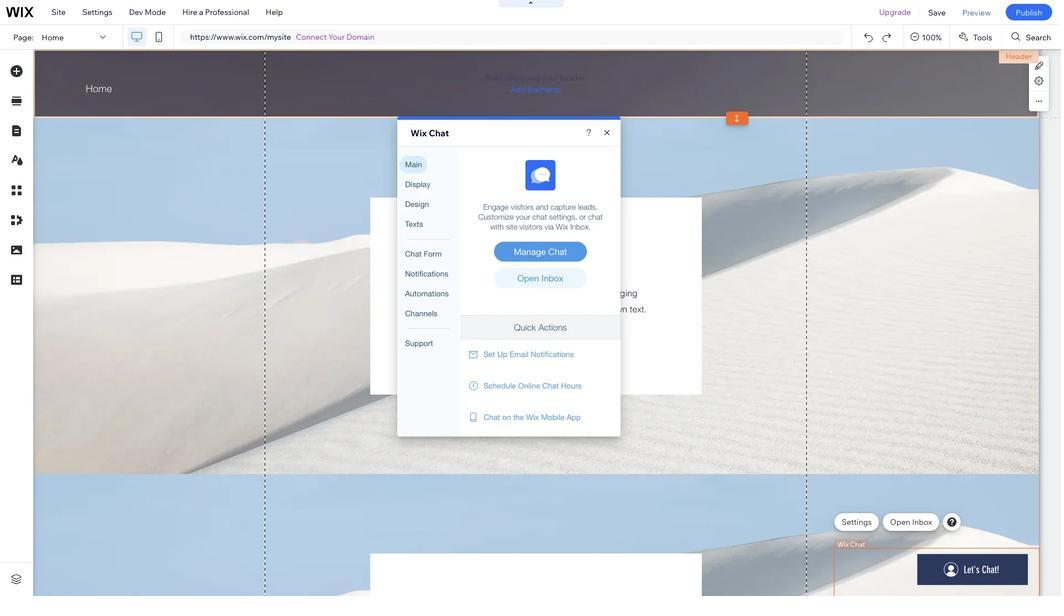 Task type: vqa. For each thing, say whether or not it's contained in the screenshot.
"1"
no



Task type: describe. For each thing, give the bounding box(es) containing it.
save button
[[920, 0, 954, 24]]

help
[[266, 7, 283, 17]]

search button
[[1003, 25, 1061, 49]]

https://www.wix.com/mysite connect your domain
[[190, 32, 375, 42]]

home
[[42, 32, 64, 42]]

upgrade
[[879, 7, 911, 17]]

mode
[[145, 7, 166, 17]]

tools button
[[950, 25, 1002, 49]]

a
[[199, 7, 203, 17]]

add
[[511, 85, 526, 94]]

elements
[[528, 85, 561, 94]]

100%
[[922, 32, 942, 42]]

hire a professional
[[182, 7, 249, 17]]

save
[[928, 7, 946, 17]]

tools
[[973, 32, 992, 42]]

your
[[329, 32, 345, 42]]

add elements button
[[511, 85, 561, 95]]

dev mode
[[129, 7, 166, 17]]

start
[[485, 73, 503, 83]]

header
[[1006, 51, 1033, 61]]



Task type: locate. For each thing, give the bounding box(es) containing it.
designing
[[505, 73, 540, 83]]

open inbox
[[890, 518, 932, 528]]

search
[[1026, 32, 1051, 42]]

start designing your header: add elements
[[485, 73, 587, 94]]

dev
[[129, 7, 143, 17]]

publish
[[1016, 7, 1042, 17]]

1 vertical spatial settings
[[842, 518, 872, 528]]

0 horizontal spatial settings
[[82, 7, 112, 17]]

connect
[[296, 32, 327, 42]]

0 vertical spatial settings
[[82, 7, 112, 17]]

professional
[[205, 7, 249, 17]]

1 horizontal spatial settings
[[842, 518, 872, 528]]

publish button
[[1006, 4, 1052, 20]]

open
[[890, 518, 911, 528]]

header:
[[560, 73, 587, 83]]

inbox
[[912, 518, 932, 528]]

preview button
[[954, 0, 999, 24]]

your
[[542, 73, 558, 83]]

chat
[[429, 128, 449, 139]]

domain
[[347, 32, 375, 42]]

https://www.wix.com/mysite
[[190, 32, 291, 42]]

settings left dev
[[82, 7, 112, 17]]

wix chat
[[411, 128, 449, 139]]

wix
[[411, 128, 427, 139]]

site
[[51, 7, 66, 17]]

preview
[[963, 7, 991, 17]]

hire
[[182, 7, 197, 17]]

settings
[[82, 7, 112, 17], [842, 518, 872, 528]]

settings left open
[[842, 518, 872, 528]]

100% button
[[904, 25, 950, 49]]



